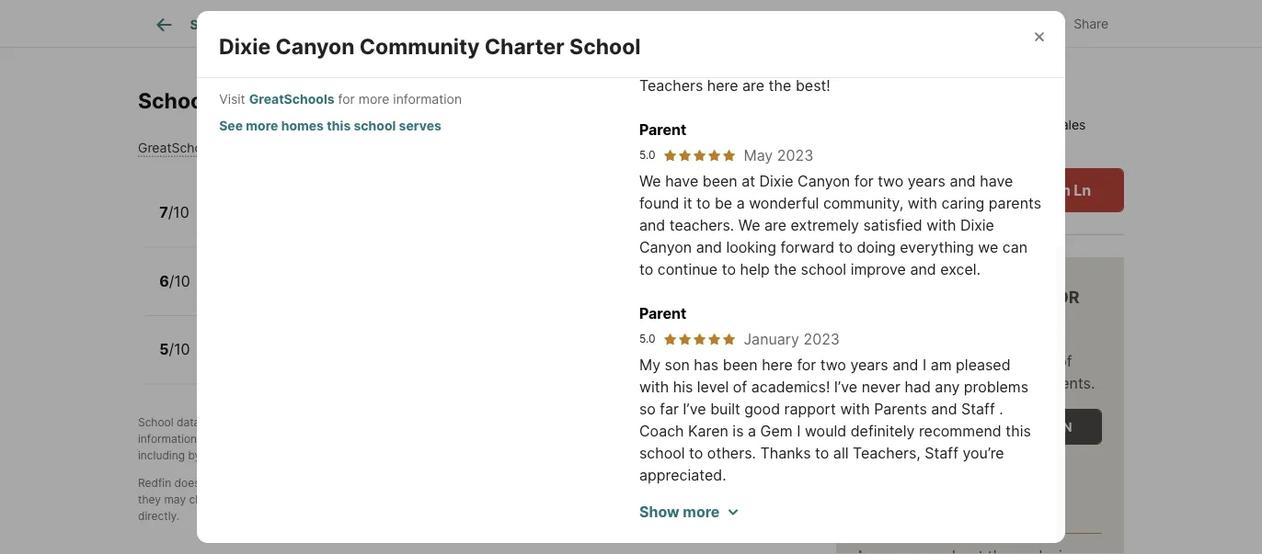 Task type: vqa. For each thing, say whether or not it's contained in the screenshot.
left Own
yes



Task type: describe. For each thing, give the bounding box(es) containing it.
5.0 for my
[[640, 333, 656, 346]]

benedict
[[950, 181, 1013, 199]]

0 vertical spatial here
[[758, 54, 790, 72]]

of inside experience the highest level of service from redfin's best agents.
[[1058, 352, 1073, 370]]

canyon up continue
[[640, 238, 692, 256]]

1 horizontal spatial schools
[[667, 432, 707, 446]]

agents.
[[1044, 374, 1095, 392]]

premier
[[922, 308, 995, 328]]

1 horizontal spatial by
[[264, 416, 276, 429]]

los angeles unified school district link
[[256, 1, 602, 36]]

excel.
[[941, 260, 981, 278]]

greatschools summary rating link
[[138, 140, 323, 155]]

nearby
[[1009, 117, 1051, 132]]

contacting
[[204, 449, 259, 462]]

1 horizontal spatial staff
[[962, 400, 995, 418]]

experience the highest level of service from redfin's best agents.
[[859, 352, 1095, 392]]

eligibility,
[[582, 493, 631, 507]]

determine
[[542, 432, 595, 446]]

thanks
[[760, 445, 811, 462]]

dixie up the we
[[961, 216, 995, 234]]

a right ,
[[356, 416, 362, 429]]

change
[[189, 493, 228, 507]]

and inside school service boundaries are intended to be used as a reference only; they may change and are not
[[231, 493, 250, 507]]

year
[[724, 54, 754, 72]]

canyon up the greatschools link
[[276, 33, 355, 59]]

reference
[[719, 477, 769, 490]]

so inside my son has been here for two years and i am pleased with his level of academics! i've never had any problems so far i've built good rapport with parents and staff . coach karen is a gem i would definitely recommend this school to others. thanks to all teachers, staff you're appreciated.
[[640, 400, 656, 418]]

school data is provided by greatschools
[[138, 416, 350, 429]]

dixie down search
[[219, 33, 271, 59]]

conduct
[[362, 432, 404, 446]]

would
[[805, 422, 847, 440]]

karen
[[688, 422, 729, 440]]

visiting
[[285, 449, 322, 462]]

we have been at dixie canyon for two years and have found it to be a wonderful community, with caring parents and teachers. we are extremely satisfied with dixie canyon and looking forward to doing everything we can to continue to help the school improve and excel.
[[640, 172, 1042, 278]]

is this your home?
[[836, 66, 1025, 92]]

are inside our second year here and so far everything is great!! teachers here are the best!
[[743, 76, 765, 94]]

1 their from the left
[[407, 432, 431, 446]]

best
[[1009, 374, 1040, 392]]

are down endorse
[[253, 493, 270, 507]]

redfin does not endorse or guarantee this information.
[[138, 477, 423, 490]]

school right verify
[[486, 493, 521, 507]]

and inside track this home's value and nearby sales activity
[[983, 117, 1006, 132]]

and down teachers.
[[696, 238, 722, 256]]

greatschools down the schools
[[138, 140, 220, 155]]

community for dixie canyon community charter school |
[[342, 1, 415, 17]]

teachers.
[[670, 216, 735, 234]]

0 vertical spatial not
[[203, 477, 220, 490]]

rating
[[285, 140, 323, 155]]

far inside our second year here and so far everything is great!! teachers here are the best!
[[845, 54, 863, 72]]

are up the enrollment at the left of the page
[[567, 477, 584, 490]]

a inside my son has been here for two years and i am pleased with his level of academics! i've never had any problems so far i've built good rapport with parents and staff . coach karen is a gem i would definitely recommend this school to others. thanks to all teachers, staff you're appreciated.
[[748, 422, 756, 440]]

track
[[836, 117, 870, 132]]

school inside school service boundaries are intended to be used as a reference only; they may change and are not
[[426, 477, 462, 490]]

school down "angeles"
[[570, 33, 641, 59]]

the inside we have been at dixie canyon for two years and have found it to be a wonderful community, with caring parents and teachers. we are extremely satisfied with dixie canyon and looking forward to doing everything we can to continue to help the school improve and excel.
[[774, 260, 797, 278]]

estimated sale price
[[859, 462, 982, 477]]

for inside we have been at dixie canyon for two years and have found it to be a wonderful community, with caring parents and teachers. we are extremely satisfied with dixie canyon and looking forward to doing everything we can to continue to help the school improve and excel.
[[855, 172, 874, 190]]

school inside first step, and conduct their own investigation to determine their desired schools or school districts, including by contacting and visiting the schools themselves.
[[724, 432, 758, 446]]

guaranteed to be accurate. to verify school enrollment eligibility, contact the school district directly.
[[138, 493, 770, 523]]

search tab list
[[138, 0, 801, 47]]

be inside school service boundaries are intended to be used as a reference only; they may change and are not
[[650, 477, 663, 490]]

1 vertical spatial redfin
[[138, 477, 171, 490]]

two inside my son has been here for two years and i am pleased with his level of academics! i've never had any problems so far i've built good rapport with parents and staff . coach karen is a gem i would definitely recommend this school to others. thanks to all teachers, staff you're appreciated.
[[821, 356, 847, 374]]

5 /10
[[159, 341, 190, 359]]

with down my
[[640, 378, 669, 396]]

renters
[[655, 416, 692, 429]]

ln
[[1074, 181, 1092, 199]]

information inside "dixie canyon community charter school" dialog
[[393, 92, 462, 107]]

more for see more homes this school serves
[[246, 118, 278, 134]]

own inside button
[[877, 181, 907, 199]]

greatschools inside , a nonprofit organization. redfin recommends buyers and renters use greatschools information and ratings as a
[[717, 416, 787, 429]]

and up redfin does not endorse or guarantee this information.
[[263, 449, 282, 462]]

0 horizontal spatial we
[[640, 172, 661, 190]]

1 have from the left
[[665, 172, 699, 190]]

3747
[[910, 181, 946, 199]]

extremely
[[791, 216, 859, 234]]

accurate.
[[386, 493, 435, 507]]

at
[[742, 172, 755, 190]]

1 tab from the left
[[249, 3, 337, 47]]

best!
[[796, 76, 831, 94]]

can
[[1003, 238, 1028, 256]]

definitely
[[851, 422, 915, 440]]

canyon up unified
[[290, 1, 339, 17]]

recommend
[[919, 422, 1002, 440]]

parent for we
[[640, 121, 687, 139]]

two inside we have been at dixie canyon for two years and have found it to be a wonderful community, with caring parents and teachers. we are extremely satisfied with dixie canyon and looking forward to doing everything we can to continue to help the school improve and excel.
[[878, 172, 904, 190]]

greatschools up step,
[[280, 416, 350, 429]]

rating 5.0 out of 5 element for been
[[663, 148, 737, 163]]

years inside my son has been here for two years and i am pleased with his level of academics! i've never had any problems so far i've built good rapport with parents and staff . coach karen is a gem i would definitely recommend this school to others. thanks to all teachers, staff you're appreciated.
[[851, 356, 889, 374]]

to down extremely
[[839, 238, 853, 256]]

step,
[[310, 432, 336, 446]]

charter for dixie canyon community charter school |
[[418, 1, 466, 17]]

price
[[951, 462, 982, 477]]

with down the caring
[[927, 216, 956, 234]]

0 vertical spatial i've
[[835, 378, 858, 396]]

1 vertical spatial staff
[[925, 445, 959, 462]]

help
[[740, 260, 770, 278]]

2 their from the left
[[598, 432, 622, 446]]

school inside los angeles unified school district
[[304, 21, 348, 36]]

value
[[947, 117, 979, 132]]

service inside experience the highest level of service from redfin's best agents.
[[859, 374, 909, 392]]

2 vertical spatial i
[[797, 422, 801, 440]]

a left "first"
[[277, 432, 283, 446]]

built
[[711, 400, 741, 418]]

los angeles unified school district
[[256, 1, 602, 36]]

including
[[138, 449, 185, 462]]

2 horizontal spatial i
[[923, 356, 927, 374]]

see more homes this school serves
[[219, 118, 442, 134]]

ratings
[[223, 432, 259, 446]]

data
[[177, 416, 200, 429]]

.
[[1000, 400, 1004, 418]]

home's
[[900, 117, 943, 132]]

our second year here and so far everything is great!! teachers here are the best!
[[640, 54, 1006, 94]]

school down the reference
[[697, 493, 731, 507]]

share button
[[1033, 4, 1125, 42]]

been inside my son has been here for two years and i am pleased with his level of academics! i've never had any problems so far i've built good rapport with parents and staff . coach karen is a gem i would definitely recommend this school to others. thanks to all teachers, staff you're appreciated.
[[723, 356, 758, 374]]

far inside my son has been here for two years and i am pleased with his level of academics! i've never had any problems so far i've built good rapport with parents and staff . coach karen is a gem i would definitely recommend this school to others. thanks to all teachers, staff you're appreciated.
[[660, 400, 679, 418]]

dixie canyon community charter school link
[[256, 1, 513, 17]]

and up home
[[911, 260, 937, 278]]

may
[[164, 493, 186, 507]]

forward
[[781, 238, 835, 256]]

track this home's value and nearby sales activity
[[836, 117, 1086, 152]]

sale
[[923, 462, 948, 477]]

doing
[[857, 238, 896, 256]]

school left the |
[[469, 1, 513, 17]]

2 tab from the left
[[337, 3, 465, 47]]

schedule
[[889, 419, 957, 435]]

community for dixie canyon community charter school
[[360, 33, 480, 59]]

with down never on the bottom of page
[[841, 400, 870, 418]]

dixie canyon community charter school element
[[219, 11, 663, 60]]

serves
[[399, 118, 442, 134]]

organization.
[[416, 416, 483, 429]]

/10 for 5 /10
[[169, 341, 190, 359]]

0 horizontal spatial i've
[[683, 400, 706, 418]]

boundaries
[[506, 477, 564, 490]]

second
[[669, 54, 720, 72]]

5.0 for we
[[640, 149, 656, 162]]

teachers
[[640, 76, 703, 94]]

service inside school service boundaries are intended to be used as a reference only; they may change and are not
[[465, 477, 503, 490]]

of inside my son has been here for two years and i am pleased with his level of academics! i've never had any problems so far i've built good rapport with parents and staff . coach karen is a gem i would definitely recommend this school to others. thanks to all teachers, staff you're appreciated.
[[733, 378, 747, 396]]

only;
[[772, 477, 797, 490]]

level inside my son has been here for two years and i am pleased with his level of academics! i've never had any problems so far i've built good rapport with parents and staff . coach karen is a gem i would definitely recommend this school to others. thanks to all teachers, staff you're appreciated.
[[697, 378, 729, 396]]

information inside , a nonprofit organization. redfin recommends buyers and renters use greatschools information and ratings as a
[[138, 432, 197, 446]]

to left continue
[[640, 260, 654, 278]]

districts,
[[762, 432, 806, 446]]

to inside school service boundaries are intended to be used as a reference only; they may change and are not
[[636, 477, 647, 490]]

here inside my son has been here for two years and i am pleased with his level of academics! i've never had any problems so far i've built good rapport with parents and staff . coach karen is a gem i would definitely recommend this school to others. thanks to all teachers, staff you're appreciated.
[[762, 356, 793, 374]]

dixie up wonderful
[[760, 172, 794, 190]]

caring
[[942, 194, 985, 212]]

1 vertical spatial here
[[707, 76, 739, 94]]

am
[[931, 356, 952, 374]]

dixie up unified
[[256, 1, 287, 17]]

0 horizontal spatial is
[[203, 416, 211, 429]]

buyers
[[594, 416, 629, 429]]

to down karen
[[689, 445, 703, 462]]

see more homes this school serves link
[[219, 118, 442, 134]]

as inside , a nonprofit organization. redfin recommends buyers and renters use greatschools information and ratings as a
[[262, 432, 274, 446]]

to left all
[[815, 445, 829, 462]]

0 vertical spatial for
[[338, 92, 355, 107]]

dixie canyon community charter school |
[[256, 1, 524, 17]]

academics!
[[752, 378, 830, 396]]

be inside we have been at dixie canyon for two years and have found it to be a wonderful community, with caring parents and teachers. we are extremely satisfied with dixie canyon and looking forward to doing everything we can to continue to help the school improve and excel.
[[715, 194, 733, 212]]

show more
[[640, 503, 720, 521]]

and down ,
[[339, 432, 359, 446]]

1 horizontal spatial we
[[739, 216, 761, 234]]

search
[[190, 17, 234, 32]]



Task type: locate. For each thing, give the bounding box(es) containing it.
a down at
[[737, 194, 745, 212]]

is left great!!
[[946, 54, 957, 72]]

1 horizontal spatial far
[[845, 54, 863, 72]]

0 vertical spatial rating 5.0 out of 5 element
[[663, 148, 737, 163]]

redfin
[[486, 416, 520, 429], [138, 477, 171, 490]]

everything right is
[[868, 54, 942, 72]]

so up best!
[[824, 54, 840, 72]]

1 vertical spatial be
[[650, 477, 663, 490]]

2 vertical spatial 5.0
[[640, 333, 656, 346]]

improve
[[851, 260, 906, 278]]

2023
[[777, 146, 814, 164], [804, 330, 840, 348]]

2 have from the left
[[980, 172, 1013, 190]]

2 vertical spatial /10
[[169, 341, 190, 359]]

community down dixie canyon community charter school |
[[360, 33, 480, 59]]

school service boundaries are intended to be used as a reference only; they may change and are not
[[138, 477, 797, 507]]

level up best
[[1023, 352, 1054, 370]]

1 horizontal spatial their
[[598, 432, 622, 446]]

first step, and conduct their own investigation to determine their desired schools or school districts, including by contacting and visiting the schools themselves.
[[138, 432, 806, 462]]

here down year
[[707, 76, 739, 94]]

and up had
[[893, 356, 919, 374]]

, a nonprofit organization. redfin recommends buyers and renters use greatschools information and ratings as a
[[138, 416, 787, 446]]

0 horizontal spatial as
[[262, 432, 274, 446]]

problems
[[964, 378, 1029, 396]]

1 horizontal spatial charter
[[485, 33, 565, 59]]

for inside my son has been here for two years and i am pleased with his level of academics! i've never had any problems so far i've built good rapport with parents and staff . coach karen is a gem i would definitely recommend this school to others. thanks to all teachers, staff you're appreciated.
[[797, 356, 817, 374]]

everything up excel.
[[900, 238, 974, 256]]

and up the caring
[[950, 172, 976, 190]]

0 horizontal spatial be
[[370, 493, 383, 507]]

i've down his
[[683, 400, 706, 418]]

rating 5.0 out of 5 element up the has
[[663, 332, 737, 347]]

0 horizontal spatial so
[[640, 400, 656, 418]]

this inside my son has been here for two years and i am pleased with his level of academics! i've never had any problems so far i've built good rapport with parents and staff . coach karen is a gem i would definitely recommend this school to others. thanks to all teachers, staff you're appreciated.
[[1006, 422, 1031, 440]]

1 vertical spatial more
[[246, 118, 278, 134]]

1 vertical spatial far
[[660, 400, 679, 418]]

service up verify
[[465, 477, 503, 490]]

the left best!
[[769, 76, 792, 94]]

are down wonderful
[[765, 216, 787, 234]]

2 horizontal spatial is
[[946, 54, 957, 72]]

2023 for canyon
[[777, 146, 814, 164]]

the inside first step, and conduct their own investigation to determine their desired schools or school districts, including by contacting and visiting the schools themselves.
[[325, 449, 342, 462]]

with up satisfied
[[908, 194, 938, 212]]

as right used
[[695, 477, 707, 490]]

2 parent from the top
[[640, 121, 687, 139]]

charter for dixie canyon community charter school
[[485, 33, 565, 59]]

been right the has
[[723, 356, 758, 374]]

2 vertical spatial for
[[797, 356, 817, 374]]

3 5.0 from the top
[[640, 333, 656, 346]]

3 tab from the left
[[465, 3, 601, 47]]

1 5.0 from the top
[[640, 31, 656, 44]]

1 vertical spatial or
[[269, 477, 280, 490]]

charter
[[418, 1, 466, 17], [485, 33, 565, 59]]

0 vertical spatial by
[[264, 416, 276, 429]]

school down the "visit greatschools for more information"
[[354, 118, 396, 134]]

1 vertical spatial by
[[188, 449, 201, 462]]

0 vertical spatial or
[[710, 432, 721, 446]]

is inside my son has been here for two years and i am pleased with his level of academics! i've never had any problems so far i've built good rapport with parents and staff . coach karen is a gem i would definitely recommend this school to others. thanks to all teachers, staff you're appreciated.
[[733, 422, 744, 440]]

canyon up extremely
[[798, 172, 851, 190]]

1 horizontal spatial of
[[1058, 352, 1073, 370]]

gem
[[761, 422, 793, 440]]

0 vertical spatial /10
[[168, 204, 189, 222]]

2 vertical spatial be
[[370, 493, 383, 507]]

and down found
[[640, 216, 666, 234]]

4 tab from the left
[[601, 3, 705, 47]]

1 horizontal spatial not
[[273, 493, 290, 507]]

so up coach
[[640, 400, 656, 418]]

is up others.
[[733, 422, 744, 440]]

0 vertical spatial level
[[1023, 352, 1054, 370]]

contact
[[634, 493, 673, 507]]

1 horizontal spatial for
[[797, 356, 817, 374]]

/10 for 6 /10
[[169, 273, 190, 291]]

1 parent from the top
[[640, 3, 687, 21]]

0 horizontal spatial far
[[660, 400, 679, 418]]

i inside button
[[869, 181, 873, 199]]

1 horizontal spatial more
[[359, 92, 390, 107]]

a inside school service boundaries are intended to be used as a reference only; they may change and are not
[[710, 477, 716, 490]]

satisfied
[[864, 216, 923, 234]]

the inside experience the highest level of service from redfin's best agents.
[[940, 352, 963, 370]]

guarantee
[[283, 477, 336, 490]]

parents
[[874, 400, 927, 418]]

1 vertical spatial charter
[[485, 33, 565, 59]]

a inside we have been at dixie canyon for two years and have found it to be a wonderful community, with caring parents and teachers. we are extremely satisfied with dixie canyon and looking forward to doing everything we can to continue to help the school improve and excel.
[[737, 194, 745, 212]]

1 vertical spatial everything
[[900, 238, 974, 256]]

this
[[859, 287, 898, 307]]

consultation
[[973, 419, 1073, 435]]

qualifies
[[956, 287, 1043, 307]]

1 vertical spatial parent
[[640, 121, 687, 139]]

we up found
[[640, 172, 661, 190]]

/10 for 7 /10
[[168, 204, 189, 222]]

level down the has
[[697, 378, 729, 396]]

own
[[877, 181, 907, 199], [434, 432, 456, 446]]

1 vertical spatial information
[[138, 432, 197, 446]]

schools down renters
[[667, 432, 707, 446]]

and up the desired
[[632, 416, 652, 429]]

coach
[[640, 422, 684, 440]]

0 vertical spatial service
[[859, 374, 909, 392]]

1 vertical spatial /10
[[169, 273, 190, 291]]

have up it
[[665, 172, 699, 190]]

1 horizontal spatial i
[[869, 181, 873, 199]]

school up to
[[426, 477, 462, 490]]

information.
[[361, 477, 423, 490]]

and inside our second year here and so far everything is great!! teachers here are the best!
[[794, 54, 820, 72]]

this inside track this home's value and nearby sales activity
[[874, 117, 896, 132]]

0 horizontal spatial their
[[407, 432, 431, 446]]

1 vertical spatial rating 5.0 out of 5 element
[[663, 332, 737, 347]]

the down used
[[676, 493, 693, 507]]

5 tab from the left
[[705, 3, 786, 47]]

0 vertical spatial be
[[715, 194, 733, 212]]

0 horizontal spatial or
[[269, 477, 280, 490]]

show
[[640, 503, 680, 521]]

the down step,
[[325, 449, 342, 462]]

/10 up 5 /10
[[169, 273, 190, 291]]

1 vertical spatial 5.0
[[640, 149, 656, 162]]

own up satisfied
[[877, 181, 907, 199]]

0 vertical spatial everything
[[868, 54, 942, 72]]

of up built
[[733, 378, 747, 396]]

school inside we have been at dixie canyon for two years and have found it to be a wonderful community, with caring parents and teachers. we are extremely satisfied with dixie canyon and looking forward to doing everything we can to continue to help the school improve and excel.
[[801, 260, 847, 278]]

i up satisfied
[[869, 181, 873, 199]]

greatschools inside "dixie canyon community charter school" dialog
[[249, 92, 335, 107]]

we up looking at the top right
[[739, 216, 761, 234]]

0 vertical spatial we
[[640, 172, 661, 190]]

their down the buyers
[[598, 432, 622, 446]]

dixie canyon community charter school dialog
[[197, 0, 1066, 546]]

my son has been here for two years and i am pleased with his level of academics! i've never had any problems so far i've built good rapport with parents and staff . coach karen is a gem i would definitely recommend this school to others. thanks to all teachers, staff you're appreciated.
[[640, 356, 1031, 485]]

redfin inside , a nonprofit organization. redfin recommends buyers and renters use greatschools information and ratings as a
[[486, 416, 520, 429]]

two up academics!
[[821, 356, 847, 374]]

are
[[743, 76, 765, 94], [765, 216, 787, 234], [567, 477, 584, 490], [253, 493, 270, 507]]

and down any
[[931, 400, 958, 418]]

parent down teachers
[[640, 121, 687, 139]]

has
[[694, 356, 719, 374]]

as inside school service boundaries are intended to be used as a reference only; they may change and are not
[[695, 477, 707, 490]]

greatschools link
[[249, 92, 335, 107]]

to up contact
[[636, 477, 647, 490]]

1 horizontal spatial be
[[650, 477, 663, 490]]

they
[[138, 493, 161, 507]]

charter down the |
[[485, 33, 565, 59]]

great!!
[[961, 54, 1006, 72]]

everything inside our second year here and so far everything is great!! teachers here are the best!
[[868, 54, 942, 72]]

0 horizontal spatial information
[[138, 432, 197, 446]]

0 vertical spatial staff
[[962, 400, 995, 418]]

be up teachers.
[[715, 194, 733, 212]]

0 horizontal spatial redfin
[[138, 477, 171, 490]]

0 vertical spatial parent
[[640, 3, 687, 21]]

1 horizontal spatial two
[[878, 172, 904, 190]]

school down built
[[724, 432, 758, 446]]

intended
[[587, 477, 633, 490]]

level inside experience the highest level of service from redfin's best agents.
[[1023, 352, 1054, 370]]

0 vertical spatial been
[[703, 172, 738, 190]]

guaranteed
[[293, 493, 353, 507]]

their
[[407, 432, 431, 446], [598, 432, 622, 446]]

more inside dropdown button
[[683, 503, 720, 521]]

/10 up 6 /10
[[168, 204, 189, 222]]

and down endorse
[[231, 493, 250, 507]]

0 vertical spatial as
[[262, 432, 274, 446]]

information up including
[[138, 432, 197, 446]]

0 vertical spatial i
[[869, 181, 873, 199]]

desired
[[625, 432, 664, 446]]

0 vertical spatial far
[[845, 54, 863, 72]]

as right ratings
[[262, 432, 274, 446]]

to down recommends
[[529, 432, 539, 446]]

a
[[960, 419, 970, 435]]

here right year
[[758, 54, 790, 72]]

7
[[159, 204, 168, 222]]

1 vertical spatial two
[[821, 356, 847, 374]]

school inside my son has been here for two years and i am pleased with his level of academics! i've never had any problems so far i've built good rapport with parents and staff . coach karen is a gem i would definitely recommend this school to others. thanks to all teachers, staff you're appreciated.
[[640, 445, 685, 462]]

of up agents.
[[1058, 352, 1073, 370]]

or down use at right bottom
[[710, 432, 721, 446]]

it
[[684, 194, 693, 212]]

greatschools up homes
[[249, 92, 335, 107]]

1 horizontal spatial or
[[710, 432, 721, 446]]

we
[[978, 238, 999, 256]]

0 horizontal spatial schools
[[345, 449, 386, 462]]

1 horizontal spatial years
[[908, 172, 946, 190]]

far
[[845, 54, 863, 72], [660, 400, 679, 418]]

so inside our second year here and so far everything is great!! teachers here are the best!
[[824, 54, 840, 72]]

0 vertical spatial so
[[824, 54, 840, 72]]

to left help
[[722, 260, 736, 278]]

found
[[640, 194, 680, 212]]

teachers,
[[853, 445, 921, 462]]

to
[[438, 493, 451, 507]]

home?
[[955, 66, 1025, 92]]

are inside we have been at dixie canyon for two years and have found it to be a wonderful community, with caring parents and teachers. we are extremely satisfied with dixie canyon and looking forward to doing everything we can to continue to help the school improve and excel.
[[765, 216, 787, 234]]

0 vertical spatial of
[[1058, 352, 1073, 370]]

community up district
[[342, 1, 415, 17]]

1 vertical spatial been
[[723, 356, 758, 374]]

1 vertical spatial not
[[273, 493, 290, 507]]

the right help
[[774, 260, 797, 278]]

1 vertical spatial i
[[923, 356, 927, 374]]

or inside first step, and conduct their own investigation to determine their desired schools or school districts, including by contacting and visiting the schools themselves.
[[710, 432, 721, 446]]

here
[[758, 54, 790, 72], [707, 76, 739, 94], [762, 356, 793, 374]]

1 horizontal spatial redfin
[[486, 416, 520, 429]]

have up parents
[[980, 172, 1013, 190]]

or right endorse
[[269, 477, 280, 490]]

to inside first step, and conduct their own investigation to determine their desired schools or school districts, including by contacting and visiting the schools themselves.
[[529, 432, 539, 446]]

rating 5.0 out of 5 element
[[663, 148, 737, 163], [663, 332, 737, 347]]

1 vertical spatial so
[[640, 400, 656, 418]]

and
[[794, 54, 820, 72], [983, 117, 1006, 132], [950, 172, 976, 190], [640, 216, 666, 234], [696, 238, 722, 256], [911, 260, 937, 278], [893, 356, 919, 374], [931, 400, 958, 418], [632, 416, 652, 429], [200, 432, 220, 446], [339, 432, 359, 446], [263, 449, 282, 462], [231, 493, 250, 507]]

2023 right may
[[777, 146, 814, 164]]

parent for my
[[640, 305, 687, 323]]

and up contacting
[[200, 432, 220, 446]]

1 vertical spatial years
[[851, 356, 889, 374]]

staff up the 'schedule a consultation'
[[962, 400, 995, 418]]

6 /10
[[159, 273, 190, 291]]

1 horizontal spatial i've
[[835, 378, 858, 396]]

to right it
[[697, 194, 711, 212]]

his
[[673, 378, 693, 396]]

endorse
[[223, 477, 266, 490]]

1 rating 5.0 out of 5 element from the top
[[663, 148, 737, 163]]

5.0 up found
[[640, 149, 656, 162]]

0 horizontal spatial years
[[851, 356, 889, 374]]

1 horizontal spatial have
[[980, 172, 1013, 190]]

own inside first step, and conduct their own investigation to determine their desired schools or school districts, including by contacting and visiting the schools themselves.
[[434, 432, 456, 446]]

1 vertical spatial we
[[739, 216, 761, 234]]

rapport
[[785, 400, 836, 418]]

or
[[710, 432, 721, 446], [269, 477, 280, 490]]

years up the caring
[[908, 172, 946, 190]]

schools
[[138, 88, 221, 113]]

not up change
[[203, 477, 220, 490]]

2 rating 5.0 out of 5 element from the top
[[663, 332, 737, 347]]

experience
[[859, 352, 936, 370]]

investigation
[[459, 432, 526, 446]]

/10 down 6 /10
[[169, 341, 190, 359]]

school down coach
[[640, 445, 685, 462]]

i left am
[[923, 356, 927, 374]]

more for show more
[[683, 503, 720, 521]]

i've left never on the bottom of page
[[835, 378, 858, 396]]

0 horizontal spatial own
[[434, 432, 456, 446]]

been inside we have been at dixie canyon for two years and have found it to be a wonderful community, with caring parents and teachers. we are extremely satisfied with dixie canyon and looking forward to doing everything we can to continue to help the school improve and excel.
[[703, 172, 738, 190]]

the inside guaranteed to be accurate. to verify school enrollment eligibility, contact the school district directly.
[[676, 493, 693, 507]]

2 horizontal spatial be
[[715, 194, 733, 212]]

redfin
[[859, 308, 918, 328]]

sales
[[1055, 117, 1086, 132]]

a down good at right bottom
[[748, 422, 756, 440]]

5.0 up my
[[640, 333, 656, 346]]

for
[[338, 92, 355, 107], [855, 172, 874, 190], [797, 356, 817, 374]]

for up community,
[[855, 172, 874, 190]]

are down year
[[743, 76, 765, 94]]

0 horizontal spatial more
[[246, 118, 278, 134]]

2023 for for
[[804, 330, 840, 348]]

0 vertical spatial more
[[359, 92, 390, 107]]

estimated
[[859, 462, 919, 477]]

here up academics!
[[762, 356, 793, 374]]

0 vertical spatial two
[[878, 172, 904, 190]]

by inside first step, and conduct their own investigation to determine their desired schools or school districts, including by contacting and visiting the schools themselves.
[[188, 449, 201, 462]]

i own 3747 benedict canyon ln
[[869, 181, 1092, 199]]

highest
[[967, 352, 1018, 370]]

6
[[159, 273, 169, 291]]

canyon inside button
[[1016, 181, 1071, 199]]

0 horizontal spatial two
[[821, 356, 847, 374]]

use
[[695, 416, 714, 429]]

your
[[903, 66, 950, 92]]

0 horizontal spatial charter
[[418, 1, 466, 17]]

parent
[[640, 3, 687, 21], [640, 121, 687, 139], [640, 305, 687, 323]]

5.0
[[640, 31, 656, 44], [640, 149, 656, 162], [640, 333, 656, 346]]

my
[[640, 356, 661, 374]]

2 vertical spatial more
[[683, 503, 720, 521]]

school down forward
[[801, 260, 847, 278]]

2 5.0 from the top
[[640, 149, 656, 162]]

0 horizontal spatial not
[[203, 477, 220, 490]]

and up best!
[[794, 54, 820, 72]]

everything inside we have been at dixie canyon for two years and have found it to be a wonderful community, with caring parents and teachers. we are extremely satisfied with dixie canyon and looking forward to doing everything we can to continue to help the school improve and excel.
[[900, 238, 974, 256]]

been
[[703, 172, 738, 190], [723, 356, 758, 374]]

1 vertical spatial i've
[[683, 400, 706, 418]]

directly.
[[138, 510, 180, 523]]

rating 5.0 out of 5 element up it
[[663, 148, 737, 163]]

visit
[[219, 92, 245, 107]]

this
[[859, 66, 899, 92], [874, 117, 896, 132], [327, 118, 351, 134], [1006, 422, 1031, 440], [339, 477, 358, 490]]

i own 3747 benedict canyon ln button
[[836, 168, 1125, 212]]

district
[[734, 493, 770, 507]]

2 vertical spatial parent
[[640, 305, 687, 323]]

service down experience
[[859, 374, 909, 392]]

to
[[697, 194, 711, 212], [839, 238, 853, 256], [640, 260, 654, 278], [722, 260, 736, 278], [529, 432, 539, 446], [689, 445, 703, 462], [815, 445, 829, 462], [636, 477, 647, 490], [356, 493, 367, 507]]

level
[[1023, 352, 1054, 370], [697, 378, 729, 396]]

is
[[836, 66, 854, 92]]

does
[[174, 477, 200, 490]]

redfin up "they"
[[138, 477, 171, 490]]

our
[[640, 54, 665, 72]]

show more button
[[640, 502, 738, 524]]

never
[[862, 378, 901, 396]]

to inside guaranteed to be accurate. to verify school enrollment eligibility, contact the school district directly.
[[356, 493, 367, 507]]

2 horizontal spatial more
[[683, 503, 720, 521]]

0 horizontal spatial service
[[465, 477, 503, 490]]

0 vertical spatial 2023
[[777, 146, 814, 164]]

0 horizontal spatial for
[[338, 92, 355, 107]]

more down used
[[683, 503, 720, 521]]

0 horizontal spatial have
[[665, 172, 699, 190]]

is inside our second year here and so far everything is great!! teachers here are the best!
[[946, 54, 957, 72]]

more
[[359, 92, 390, 107], [246, 118, 278, 134], [683, 503, 720, 521]]

parent for our
[[640, 3, 687, 21]]

not inside school service boundaries are intended to be used as a reference only; they may change and are not
[[273, 493, 290, 507]]

be inside guaranteed to be accurate. to verify school enrollment eligibility, contact the school district directly.
[[370, 493, 383, 507]]

0 vertical spatial charter
[[418, 1, 466, 17]]

own down organization.
[[434, 432, 456, 446]]

years inside we have been at dixie canyon for two years and have found it to be a wonderful community, with caring parents and teachers. we are extremely satisfied with dixie canyon and looking forward to doing everything we can to continue to help the school improve and excel.
[[908, 172, 946, 190]]

school left "data" at the bottom of the page
[[138, 416, 174, 429]]

greatschools
[[249, 92, 335, 107], [138, 140, 220, 155], [280, 416, 350, 429], [717, 416, 787, 429]]

tab
[[249, 3, 337, 47], [337, 3, 465, 47], [465, 3, 601, 47], [601, 3, 705, 47], [705, 3, 786, 47]]

1 horizontal spatial information
[[393, 92, 462, 107]]

provided
[[215, 416, 261, 429]]

parent down continue
[[640, 305, 687, 323]]

7 /10
[[159, 204, 189, 222]]

community
[[342, 1, 415, 17], [360, 33, 480, 59]]

2023 right january on the right bottom of page
[[804, 330, 840, 348]]

1 horizontal spatial is
[[733, 422, 744, 440]]

0 horizontal spatial level
[[697, 378, 729, 396]]

for up academics!
[[797, 356, 817, 374]]

0 vertical spatial information
[[393, 92, 462, 107]]

see
[[219, 118, 243, 134]]

canyon
[[290, 1, 339, 17], [276, 33, 355, 59], [798, 172, 851, 190], [1016, 181, 1071, 199], [640, 238, 692, 256]]

son
[[665, 356, 690, 374]]

2 vertical spatial here
[[762, 356, 793, 374]]

pleased
[[956, 356, 1011, 374]]

0 horizontal spatial by
[[188, 449, 201, 462]]

3 parent from the top
[[640, 305, 687, 323]]

two up community,
[[878, 172, 904, 190]]

1 horizontal spatial own
[[877, 181, 907, 199]]

rating 5.0 out of 5 element for has
[[663, 332, 737, 347]]

1 horizontal spatial as
[[695, 477, 707, 490]]

their up themselves.
[[407, 432, 431, 446]]

greatschools up districts,
[[717, 416, 787, 429]]

share
[[1074, 16, 1109, 32]]

1 vertical spatial of
[[733, 378, 747, 396]]

schedule a consultation
[[889, 419, 1073, 435]]

information
[[393, 92, 462, 107], [138, 432, 197, 446]]

the inside our second year here and so far everything is great!! teachers here are the best!
[[769, 76, 792, 94]]

not down redfin does not endorse or guarantee this information.
[[273, 493, 290, 507]]



